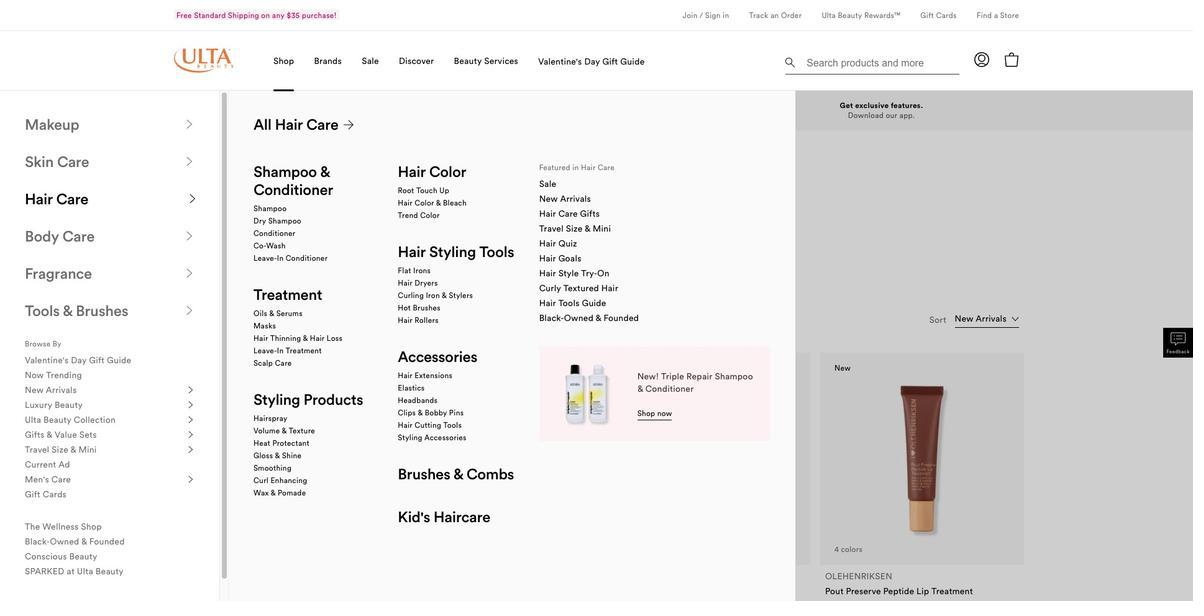 Task type: describe. For each thing, give the bounding box(es) containing it.
ulta beauty collection button
[[25, 414, 194, 426]]

hair down featured
[[539, 208, 556, 219]]

mini inside featured in hair care sale new arrivals hair care gifts travel size & mini hair quiz hair goals hair style try-on curly textured hair hair tools guide black-owned & founded
[[593, 223, 611, 234]]

fragrance button
[[25, 264, 194, 283]]

serums
[[276, 309, 303, 318]]

products
[[304, 390, 363, 409]]

rewards™
[[864, 10, 901, 20]]

gifts inside featured in hair care sale new arrivals hair care gifts travel size & mini hair quiz hair goals hair style try-on curly textured hair hair tools guide black-owned & founded
[[580, 208, 600, 219]]

hair rollers link
[[398, 316, 439, 326]]

shampoo up dry shampoo link
[[254, 204, 287, 213]]

in inside featured in hair care sale new arrivals hair care gifts travel size & mini hair quiz hair goals hair style try-on curly textured hair hair tools guide black-owned & founded
[[572, 163, 579, 172]]

shampoo inside new! triple repair shampoo & conditioner
[[715, 371, 753, 382]]

hair care gifts link
[[539, 208, 770, 220]]

owned inside the wellness shop black-owned & founded conscious beauty sparked at ulta beauty
[[50, 536, 79, 547]]

withiconright image for fragrance
[[185, 268, 194, 278]]

conditioner link
[[254, 229, 296, 239]]

region containing makeup
[[0, 91, 1193, 601]]

withiconright image for tools & brushes
[[185, 306, 194, 316]]

buy online, pick up in store. link
[[263, 91, 360, 133]]

travel size & mini link
[[539, 222, 770, 235]]

gift cards for "gift cards" link to the top
[[920, 10, 957, 20]]

shop inside the wellness shop black-owned & founded conscious beauty sparked at ulta beauty
[[81, 521, 102, 533]]

styling inside accessories hair extensions elastics headbands clips & bobby pins hair cutting tools styling accessories
[[398, 433, 422, 442]]

irons
[[413, 266, 431, 275]]

loss
[[327, 334, 343, 343]]

hair goals link
[[539, 252, 770, 265]]

& up try-
[[585, 223, 590, 234]]

1 vertical spatial gift cards link
[[25, 488, 194, 501]]

withiconright image for ulta beauty collection
[[187, 416, 194, 424]]

hot
[[398, 303, 411, 313]]

guide inside featured in hair care sale new arrivals hair care gifts travel size & mini hair quiz hair goals hair style try-on curly textured hair hair tools guide black-owned & founded
[[582, 298, 606, 309]]

shampoo up shampoo link
[[254, 162, 317, 181]]

skin
[[25, 152, 54, 171]]

textured
[[563, 283, 599, 294]]

flat
[[398, 266, 411, 275]]

conditioner down "conditioner" link
[[286, 254, 328, 263]]

hair tools guide link
[[539, 297, 770, 309]]

all
[[254, 115, 272, 134]]

hair color root touch up hair color & bleach trend color
[[398, 162, 467, 220]]

/
[[700, 10, 703, 20]]

online
[[621, 363, 644, 373]]

treatment oils & serums masks hair thinning & hair loss leave-in treatment scalp care
[[254, 285, 343, 368]]

online only link
[[606, 353, 810, 601]]

hair left pick on the top left of the page
[[275, 115, 303, 134]]

tools & brushes button
[[25, 301, 194, 320]]

1 horizontal spatial valentine's day gift guide link
[[538, 56, 645, 68]]

ulta inside the wellness shop black-owned & founded conscious beauty sparked at ulta beauty
[[77, 566, 93, 577]]

goals
[[558, 253, 582, 264]]

1 horizontal spatial black-owned & founded link
[[539, 312, 770, 324]]

& inside accessories hair extensions elastics headbands clips & bobby pins hair cutting tools styling accessories
[[418, 408, 423, 418]]

smoothing link
[[254, 464, 292, 473]]

join / sign in
[[683, 10, 729, 20]]

4
[[834, 545, 839, 554]]

pick
[[304, 111, 319, 120]]

in inside treatment oils & serums masks hair thinning & hair loss leave-in treatment scalp care
[[277, 346, 284, 355]]

shop element
[[0, 91, 1193, 601]]

sets
[[79, 429, 97, 441]]

smoothing
[[254, 464, 292, 473]]

arrivals inside featured in hair care sale new arrivals hair care gifts travel size & mini hair quiz hair goals hair style try-on curly textured hair hair tools guide black-owned & founded
[[560, 193, 591, 204]]

download
[[848, 111, 884, 120]]

sign
[[705, 10, 721, 20]]

travel inside featured in hair care sale new arrivals hair care gifts travel size & mini hair quiz hair goals hair style try-on curly textured hair hair tools guide black-owned & founded
[[539, 223, 564, 234]]

co-
[[254, 241, 266, 250]]

withiconright image for skin care
[[185, 157, 194, 167]]

colors for 37 colors
[[203, 545, 225, 554]]

feedback
[[1167, 349, 1190, 355]]

withiconright image for gifts & value sets
[[187, 431, 194, 439]]

curling
[[398, 291, 424, 300]]

olehenriksen pout preserve peptide lip treatment image
[[841, 378, 1004, 541]]

hair care element
[[229, 91, 1193, 601]]

skin care
[[25, 152, 89, 171]]

free
[[176, 10, 192, 20]]

scalp
[[254, 359, 273, 368]]

purchase!
[[302, 10, 337, 20]]

discover button
[[399, 30, 434, 91]]

0 vertical spatial color
[[429, 162, 466, 181]]

styling inside hair styling tools flat irons hair dryers curling iron & stylers hot brushes hair rollers
[[429, 242, 476, 261]]

1 vertical spatial color
[[415, 198, 434, 208]]

go to ulta beauty homepage image
[[174, 48, 234, 73]]

dry
[[254, 216, 266, 226]]

hair down root
[[398, 198, 413, 208]]

find a store
[[977, 10, 1019, 20]]

withiconright image for new arrivals
[[187, 386, 194, 394]]

& inside shampoo & conditioner shampoo dry shampoo conditioner co-wash leave-in conditioner
[[320, 162, 330, 181]]

hair left quiz
[[539, 238, 556, 249]]

quiz
[[558, 238, 577, 249]]

buy online, pick up in store.
[[263, 111, 360, 120]]

brushes down styling accessories link
[[398, 465, 450, 483]]

& down textured
[[595, 313, 601, 324]]

combs
[[466, 465, 514, 483]]

hair up curly
[[539, 268, 556, 279]]

hair up root
[[398, 162, 426, 181]]

triple
[[661, 371, 684, 382]]

conscious beauty link
[[25, 551, 194, 563]]

guide for valentine's day gift guide
[[620, 56, 645, 67]]

browse by
[[25, 339, 61, 349]]

home link
[[174, 149, 195, 161]]

ulta for ulta beauty rewards™
[[822, 10, 836, 20]]

masks
[[254, 321, 276, 331]]

matte
[[255, 586, 280, 597]]

hair down clips
[[398, 421, 413, 430]]

brands
[[314, 55, 342, 66]]

makeup
[[25, 115, 79, 134]]

shampoo link
[[254, 204, 287, 214]]

oils
[[254, 309, 267, 318]]

0 horizontal spatial black-owned & founded link
[[25, 536, 194, 548]]

leave- inside shampoo & conditioner shampoo dry shampoo conditioner co-wash leave-in conditioner
[[254, 254, 277, 263]]

sacheu lip liner stay-n peel off tattoo bundle image
[[627, 378, 790, 541]]

withiconright image for body care
[[185, 231, 194, 241]]

store.
[[340, 111, 360, 120]]

tools inside hair styling tools flat irons hair dryers curling iron & stylers hot brushes hair rollers
[[479, 242, 514, 261]]

kid's haircare
[[398, 508, 490, 526]]

iron
[[426, 291, 440, 300]]

gifts & value sets
[[25, 429, 99, 441]]

exclusive
[[855, 101, 889, 110]]

current ad
[[25, 459, 70, 470]]

clips
[[398, 408, 416, 418]]

arrivals up dry
[[209, 180, 259, 198]]

shop for shop now
[[637, 409, 655, 418]]

messages bubble square menu image
[[1171, 332, 1186, 347]]

styling products link
[[254, 390, 363, 410]]

& down heat protectant link
[[275, 451, 280, 460]]

hair left goals
[[539, 253, 556, 264]]

tools & brushes
[[25, 301, 128, 320]]

care inside treatment oils & serums masks hair thinning & hair loss leave-in treatment scalp care
[[275, 359, 292, 368]]

beauty left rewards™
[[838, 10, 862, 20]]

beauty services
[[454, 55, 518, 66]]

skin care button
[[25, 152, 194, 171]]

tools inside featured in hair care sale new arrivals hair care gifts travel size & mini hair quiz hair goals hair style try-on curly textured hair hair tools guide black-owned & founded
[[558, 298, 580, 309]]

thinning
[[270, 334, 301, 343]]

hair style try-on link
[[539, 267, 770, 280]]

kid's
[[398, 508, 430, 526]]

mac m·a·cximal silky matte viva glam lipstick image
[[413, 378, 576, 541]]

leave-in conditioner link
[[254, 254, 328, 263]]

withiconright image for hair care
[[188, 194, 198, 204]]

black- inside the wellness shop black-owned & founded conscious beauty sparked at ulta beauty
[[25, 536, 50, 547]]

hair up "elastics"
[[398, 371, 413, 380]]

luxury
[[25, 400, 52, 411]]

shop button
[[273, 30, 294, 91]]

hair down on
[[601, 283, 618, 294]]

volume & texture link
[[254, 426, 315, 436]]

dryers
[[415, 278, 438, 288]]

brushes & combs link
[[398, 465, 514, 485]]

brushes down fragrance 'dropdown button'
[[76, 301, 128, 320]]

0 horizontal spatial valentine's day gift guide link
[[25, 354, 194, 367]]

featured
[[539, 163, 570, 172]]

ulta for ulta beauty collection
[[25, 414, 41, 426]]

curling iron & stylers link
[[398, 291, 473, 301]]

Search products and more search field
[[805, 50, 956, 72]]

valentine's day gift guide
[[538, 56, 645, 67]]

1 vertical spatial treatment
[[286, 346, 322, 355]]

gift inside valentine's day gift guide now trending
[[89, 355, 105, 366]]

valentine's for valentine's day gift guide now trending
[[25, 355, 69, 366]]

gift cards for bottommost "gift cards" link
[[25, 489, 67, 500]]

our
[[886, 111, 897, 120]]

& right oils
[[269, 309, 274, 318]]

0 vertical spatial gift cards link
[[920, 10, 957, 22]]

pins
[[449, 408, 464, 418]]

hair left loss
[[310, 334, 325, 343]]

& right wax
[[271, 488, 276, 498]]

bleach
[[443, 198, 467, 208]]

pout
[[825, 586, 844, 597]]

app.
[[900, 111, 915, 120]]

new inside dropdown button
[[25, 385, 44, 396]]

founded inside featured in hair care sale new arrivals hair care gifts travel size & mini hair quiz hair goals hair style try-on curly textured hair hair tools guide black-owned & founded
[[604, 313, 639, 324]]

styling accessories link
[[398, 433, 467, 443]]

treatment inside olehenriksen pout preserve peptide lip treatment
[[931, 586, 973, 597]]

hair dryers link
[[398, 278, 438, 288]]

conditioner up shampoo link
[[254, 180, 333, 199]]



Task type: vqa. For each thing, say whether or not it's contained in the screenshot.


Task type: locate. For each thing, give the bounding box(es) containing it.
0 vertical spatial mini
[[593, 223, 611, 234]]

new arrivals down home link
[[174, 180, 259, 198]]

0 horizontal spatial black-
[[25, 536, 50, 547]]

black-owned & founded link down hair tools guide link
[[539, 312, 770, 324]]

styling up the hairspray
[[254, 390, 300, 409]]

colors for 4 colors
[[841, 545, 863, 554]]

2 vertical spatial color
[[420, 211, 440, 220]]

features.
[[891, 101, 923, 110]]

track
[[749, 10, 768, 20]]

hairspray link
[[254, 414, 287, 424]]

1 vertical spatial shop
[[637, 409, 655, 418]]

2 vertical spatial ulta
[[77, 566, 93, 577]]

size up quiz
[[566, 223, 583, 234]]

all hair care link
[[254, 115, 771, 134]]

withiconright image inside hair care 'dropdown button'
[[188, 194, 198, 204]]

2 colors from the left
[[841, 545, 863, 554]]

shop now link
[[637, 409, 672, 421]]

arrivals right home
[[224, 149, 251, 158]]

styling inside styling products hairspray volume & texture heat protectant gloss & shine smoothing curl enhancing wax & pomade
[[254, 390, 300, 409]]

2 vertical spatial guide
[[107, 355, 131, 366]]

men's
[[25, 474, 49, 485]]

0 vertical spatial leave-
[[254, 254, 277, 263]]

& down the up
[[436, 198, 441, 208]]

accessories
[[398, 347, 477, 366], [424, 433, 467, 442]]

shampoo up "conditioner" link
[[268, 216, 301, 226]]

new inside featured in hair care sale new arrivals hair care gifts travel size & mini hair quiz hair goals hair style try-on curly textured hair hair tools guide black-owned & founded
[[539, 193, 558, 204]]

arrivals down featured
[[560, 193, 591, 204]]

tools inside accessories hair extensions elastics headbands clips & bobby pins hair cutting tools styling accessories
[[443, 421, 462, 430]]

wax & pomade link
[[254, 488, 306, 498]]

elastics link
[[398, 383, 425, 393]]

treatment up serums
[[254, 285, 322, 304]]

1 horizontal spatial shop
[[273, 55, 294, 66]]

results
[[201, 277, 245, 295]]

ulta right order
[[822, 10, 836, 20]]

conditioner down triple
[[646, 383, 694, 395]]

olehenriksen
[[825, 571, 892, 582]]

withiconright image for men's care
[[187, 476, 194, 483]]

2 horizontal spatial in
[[723, 10, 729, 20]]

& down value
[[70, 444, 76, 455]]

withiconright image inside luxury beauty 'dropdown button'
[[187, 401, 194, 409]]

gift
[[920, 10, 934, 20], [602, 56, 618, 67], [89, 355, 105, 366], [25, 489, 40, 500]]

arrivals
[[224, 149, 251, 158], [209, 180, 259, 198], [560, 193, 591, 204], [46, 385, 77, 396]]

the
[[25, 521, 40, 533]]

treatment right lip
[[931, 586, 973, 597]]

0 vertical spatial guide
[[620, 56, 645, 67]]

& inside hair styling tools flat irons hair dryers curling iron & stylers hot brushes hair rollers
[[442, 291, 447, 300]]

sort
[[929, 314, 946, 325]]

1 vertical spatial cards
[[43, 489, 67, 500]]

0 vertical spatial ulta
[[822, 10, 836, 20]]

withiconright image inside gifts & value sets dropdown button
[[187, 431, 194, 439]]

new arrivals inside dropdown button
[[25, 385, 77, 396]]

in inside button
[[723, 10, 729, 20]]

beauty services button
[[454, 30, 518, 91]]

color up the up
[[429, 162, 466, 181]]

1 vertical spatial day
[[71, 355, 87, 366]]

& inside dropdown button
[[70, 444, 76, 455]]

shine
[[282, 451, 302, 460]]

beauty down luxury beauty
[[43, 414, 71, 426]]

in right featured
[[572, 163, 579, 172]]

on
[[597, 268, 609, 279]]

travel inside travel size & mini dropdown button
[[25, 444, 49, 455]]

1 vertical spatial gifts
[[25, 429, 45, 441]]

ulta beauty collection
[[25, 414, 116, 426]]

0 horizontal spatial sale
[[362, 55, 379, 66]]

& left "combs"
[[453, 465, 463, 483]]

0 vertical spatial valentine's day gift guide link
[[538, 56, 645, 68]]

1 vertical spatial in
[[277, 346, 284, 355]]

size down the "gifts & value sets"
[[52, 444, 68, 455]]

1 horizontal spatial sale
[[539, 178, 556, 190]]

1 vertical spatial black-owned & founded link
[[25, 536, 194, 548]]

withiconright image for luxury beauty
[[187, 401, 194, 409]]

1 vertical spatial black-
[[25, 536, 50, 547]]

0 vertical spatial valentine's
[[538, 56, 582, 67]]

arrivals down trending
[[46, 385, 77, 396]]

gift cards down men's care
[[25, 489, 67, 500]]

cards left find
[[936, 10, 957, 20]]

shop inside hair care element
[[637, 409, 655, 418]]

brands button
[[314, 30, 342, 91]]

0 horizontal spatial styling
[[254, 390, 300, 409]]

hair down flat
[[398, 278, 413, 288]]

& down the wellness shop link
[[81, 536, 87, 547]]

brushes inside hair styling tools flat irons hair dryers curling iron & stylers hot brushes hair rollers
[[413, 303, 441, 313]]

new!
[[637, 371, 659, 382]]

1 horizontal spatial gift cards link
[[920, 10, 957, 22]]

sale down featured
[[539, 178, 556, 190]]

withiconright image inside makeup dropdown button
[[185, 119, 194, 129]]

valentine's right services
[[538, 56, 582, 67]]

0 vertical spatial gift cards
[[920, 10, 957, 20]]

1 horizontal spatial cards
[[936, 10, 957, 20]]

hair cutting tools link
[[398, 421, 462, 431]]

gift cards
[[920, 10, 957, 20], [25, 489, 67, 500]]

ulta right at
[[77, 566, 93, 577]]

ulta inside button
[[822, 10, 836, 20]]

0 horizontal spatial size
[[52, 444, 68, 455]]

colors right 4
[[841, 545, 863, 554]]

founded inside the wellness shop black-owned & founded conscious beauty sparked at ulta beauty
[[89, 536, 125, 547]]

1 colors from the left
[[203, 545, 225, 554]]

conditioner inside new! triple repair shampoo & conditioner
[[646, 383, 694, 395]]

0 vertical spatial cards
[[936, 10, 957, 20]]

hairspray
[[254, 414, 287, 423]]

sale inside featured in hair care sale new arrivals hair care gifts travel size & mini hair quiz hair goals hair style try-on curly textured hair hair tools guide black-owned & founded
[[539, 178, 556, 190]]

cards
[[936, 10, 957, 20], [43, 489, 67, 500]]

hair right featured
[[581, 163, 596, 172]]

0 vertical spatial new arrivals
[[206, 149, 251, 158]]

up
[[440, 186, 449, 195]]

hair down masks link at the left bottom of the page
[[254, 334, 268, 343]]

0 horizontal spatial in
[[332, 111, 338, 120]]

0 vertical spatial founded
[[604, 313, 639, 324]]

hair down hot
[[398, 316, 413, 325]]

size
[[566, 223, 583, 234], [52, 444, 68, 455]]

collection
[[74, 414, 116, 426]]

gift cards inside shop element
[[25, 489, 67, 500]]

0 horizontal spatial valentine's
[[25, 355, 69, 366]]

gloss
[[254, 451, 273, 460]]

sale button
[[362, 30, 379, 91]]

wax
[[254, 488, 269, 498]]

stylers
[[449, 291, 473, 300]]

0 vertical spatial owned
[[564, 313, 593, 324]]

2 horizontal spatial shop
[[637, 409, 655, 418]]

m·a·cximal
[[184, 586, 231, 597]]

hair up flat irons link
[[398, 242, 426, 261]]

withiconright image inside fragrance 'dropdown button'
[[185, 268, 194, 278]]

withiconright image
[[185, 119, 194, 129], [185, 157, 194, 167], [188, 194, 198, 204], [185, 231, 194, 241], [185, 268, 194, 278], [185, 306, 194, 316], [187, 386, 194, 394], [187, 401, 194, 409], [187, 416, 194, 424], [187, 431, 194, 439], [187, 446, 194, 454], [187, 476, 194, 483]]

1 vertical spatial valentine's day gift guide link
[[25, 354, 194, 367]]

& down all hair care
[[320, 162, 330, 181]]

1 vertical spatial sale
[[539, 178, 556, 190]]

2 vertical spatial in
[[572, 163, 579, 172]]

kenra professional new! triple repair shampoo & conditioner image
[[554, 362, 619, 426]]

care inside men's care dropdown button
[[51, 474, 71, 485]]

new arrivals up luxury beauty
[[25, 385, 77, 396]]

value
[[55, 429, 77, 441]]

travel size & mini button
[[25, 444, 194, 456]]

ulta inside "dropdown button"
[[25, 414, 41, 426]]

1 vertical spatial leave-
[[254, 346, 277, 355]]

1 vertical spatial new arrivals
[[174, 180, 259, 198]]

1 vertical spatial in
[[332, 111, 338, 120]]

0 vertical spatial shop
[[273, 55, 294, 66]]

treatment down "hair thinning & hair loss" link
[[286, 346, 322, 355]]

0 horizontal spatial gift cards link
[[25, 488, 194, 501]]

1 vertical spatial travel
[[25, 444, 49, 455]]

0 horizontal spatial ulta
[[25, 414, 41, 426]]

leave- inside treatment oils & serums masks hair thinning & hair loss leave-in treatment scalp care
[[254, 346, 277, 355]]

colors right 37
[[203, 545, 225, 554]]

hair down skin
[[25, 190, 53, 208]]

0 vertical spatial in
[[277, 254, 284, 263]]

& inside dropdown button
[[47, 429, 52, 441]]

0 horizontal spatial day
[[71, 355, 87, 366]]

& inside hair color root touch up hair color & bleach trend color
[[436, 198, 441, 208]]

trending
[[46, 370, 82, 381]]

& left value
[[47, 429, 52, 441]]

shop left brands button
[[273, 55, 294, 66]]

& inside new! triple repair shampoo & conditioner
[[637, 383, 643, 395]]

withiconright image for makeup
[[185, 119, 194, 129]]

0 horizontal spatial shop
[[81, 521, 102, 533]]

1 leave- from the top
[[254, 254, 277, 263]]

2 horizontal spatial styling
[[429, 242, 476, 261]]

new link
[[393, 353, 597, 601]]

0 horizontal spatial travel
[[25, 444, 49, 455]]

2 vertical spatial shop
[[81, 521, 102, 533]]

up
[[321, 111, 330, 120]]

1 vertical spatial accessories
[[424, 433, 467, 442]]

2 leave- from the top
[[254, 346, 277, 355]]

leave- down co-wash link
[[254, 254, 277, 263]]

1 vertical spatial ulta
[[25, 414, 41, 426]]

volume
[[254, 426, 280, 436]]

accessories down hair cutting tools link
[[424, 433, 467, 442]]

0 horizontal spatial mini
[[79, 444, 97, 455]]

1 horizontal spatial valentine's
[[538, 56, 582, 67]]

region
[[0, 91, 1193, 601]]

hair quiz link
[[539, 237, 770, 250]]

withiconright image inside men's care dropdown button
[[187, 476, 194, 483]]

featured in hair care sale new arrivals hair care gifts travel size & mini hair quiz hair goals hair style try-on curly textured hair hair tools guide black-owned & founded
[[539, 163, 639, 324]]

beauty up at
[[69, 551, 97, 562]]

travel up the current
[[25, 444, 49, 455]]

beauty left services
[[454, 55, 482, 66]]

ulta down luxury
[[25, 414, 41, 426]]

0 vertical spatial gifts
[[580, 208, 600, 219]]

1 horizontal spatial day
[[584, 56, 600, 67]]

care
[[306, 115, 338, 134], [57, 152, 89, 171], [598, 163, 615, 172], [56, 190, 88, 208], [558, 208, 578, 219], [62, 227, 94, 245], [275, 359, 292, 368], [51, 474, 71, 485]]

body care button
[[25, 227, 194, 245]]

gifts up goals
[[580, 208, 600, 219]]

mini up on
[[593, 223, 611, 234]]

travel up quiz
[[539, 223, 564, 234]]

size inside travel size & mini dropdown button
[[52, 444, 68, 455]]

valentine's day gift guide link
[[538, 56, 645, 68], [25, 354, 194, 367]]

valentine's inside valentine's day gift guide now trending
[[25, 355, 69, 366]]

2 horizontal spatial guide
[[620, 56, 645, 67]]

brushes & combs
[[398, 465, 514, 483]]

1 horizontal spatial gifts
[[580, 208, 600, 219]]

silky
[[234, 586, 253, 597]]

day inside valentine's day gift guide now trending
[[71, 355, 87, 366]]

1 vertical spatial owned
[[50, 536, 79, 547]]

guide inside valentine's day gift guide now trending
[[107, 355, 131, 366]]

styling down cutting
[[398, 433, 422, 442]]

1 vertical spatial guide
[[582, 298, 606, 309]]

shampoo & conditioner link
[[254, 162, 333, 200]]

owned inside featured in hair care sale new arrivals hair care gifts travel size & mini hair quiz hair goals hair style try-on curly textured hair hair tools guide black-owned & founded
[[564, 313, 593, 324]]

valentine's for valentine's day gift guide
[[538, 56, 582, 67]]

arrivals inside dropdown button
[[46, 385, 77, 396]]

treatment link
[[254, 285, 322, 305]]

0 horizontal spatial founded
[[89, 536, 125, 547]]

accessories link
[[398, 347, 477, 367]]

37
[[193, 545, 201, 554]]

accessories inside accessories hair extensions elastics headbands clips & bobby pins hair cutting tools styling accessories
[[424, 433, 467, 442]]

gift cards link down men's care dropdown button at the bottom of page
[[25, 488, 194, 501]]

1 horizontal spatial founded
[[604, 313, 639, 324]]

withiconright image inside travel size & mini dropdown button
[[187, 446, 194, 454]]

curl
[[254, 476, 269, 485]]

brushes up "rollers"
[[413, 303, 441, 313]]

color down root touch up link
[[415, 198, 434, 208]]

cards inside shop element
[[43, 489, 67, 500]]

1 in from the top
[[277, 254, 284, 263]]

1 vertical spatial mini
[[79, 444, 97, 455]]

log in to your ulta account image
[[974, 52, 989, 67]]

0 items in bag image
[[1004, 52, 1019, 67]]

black- inside featured in hair care sale new arrivals hair care gifts travel size & mini hair quiz hair goals hair style try-on curly textured hair hair tools guide black-owned & founded
[[539, 313, 564, 324]]

fragrance
[[25, 264, 92, 283]]

mini inside dropdown button
[[79, 444, 97, 455]]

hair down curly
[[539, 298, 556, 309]]

shop now
[[637, 409, 672, 418]]

0 vertical spatial sale
[[362, 55, 379, 66]]

0 vertical spatial styling
[[429, 242, 476, 261]]

beauty down conscious beauty link
[[96, 566, 124, 577]]

shampoo & conditioner shampoo dry shampoo conditioner co-wash leave-in conditioner
[[254, 162, 333, 263]]

2 in from the top
[[277, 346, 284, 355]]

sale right brands
[[362, 55, 379, 66]]

current ad link
[[25, 459, 194, 471]]

2 vertical spatial new arrivals
[[25, 385, 77, 396]]

heat
[[254, 439, 270, 448]]

beauty inside "dropdown button"
[[43, 414, 71, 426]]

4 colors
[[834, 545, 863, 554]]

peptide
[[883, 586, 914, 597]]

lip
[[917, 586, 929, 597]]

withiconright image for travel size & mini
[[187, 446, 194, 454]]

1 vertical spatial gift cards
[[25, 489, 67, 500]]

shop right wellness
[[81, 521, 102, 533]]

new arrivals button
[[25, 384, 194, 396]]

withiconright image inside new arrivals dropdown button
[[187, 386, 194, 394]]

luxury beauty
[[25, 400, 83, 411]]

day
[[584, 56, 600, 67], [71, 355, 87, 366]]

& right iron in the top left of the page
[[442, 291, 447, 300]]

hair color link
[[398, 162, 466, 182]]

body care
[[25, 227, 94, 245]]

track an order
[[749, 10, 802, 20]]

1 horizontal spatial ulta
[[77, 566, 93, 577]]

& up heat protectant link
[[282, 426, 287, 436]]

withiconright image inside "skin care" dropdown button
[[185, 157, 194, 167]]

in right sign
[[723, 10, 729, 20]]

new arrivals right home
[[206, 149, 251, 158]]

& inside the wellness shop black-owned & founded conscious beauty sparked at ulta beauty
[[81, 536, 87, 547]]

1 vertical spatial styling
[[254, 390, 300, 409]]

withiconright image inside tools & brushes dropdown button
[[185, 306, 194, 316]]

1 horizontal spatial gift cards
[[920, 10, 957, 20]]

37 colors
[[193, 545, 225, 554]]

0 horizontal spatial guide
[[107, 355, 131, 366]]

1 horizontal spatial mini
[[593, 223, 611, 234]]

sale link
[[539, 178, 770, 190]]

0 vertical spatial travel
[[539, 223, 564, 234]]

0 vertical spatial black-
[[539, 313, 564, 324]]

in down thinning
[[277, 346, 284, 355]]

day for valentine's day gift guide
[[584, 56, 600, 67]]

0 horizontal spatial gift cards
[[25, 489, 67, 500]]

treatment
[[254, 285, 322, 304], [286, 346, 322, 355], [931, 586, 973, 597]]

2 vertical spatial treatment
[[931, 586, 973, 597]]

& down fragrance
[[63, 301, 72, 320]]

1 horizontal spatial black-
[[539, 313, 564, 324]]

headbands link
[[398, 396, 438, 406]]

1 horizontal spatial owned
[[564, 313, 593, 324]]

2 horizontal spatial ulta
[[822, 10, 836, 20]]

mac m·a·cximal silky matte lipstick image
[[199, 378, 362, 541]]

& down headbands link
[[418, 408, 423, 418]]

$35
[[287, 10, 300, 20]]

gift cards link left find
[[920, 10, 957, 22]]

0 vertical spatial size
[[566, 223, 583, 234]]

guide for valentine's day gift guide now trending
[[107, 355, 131, 366]]

sparked
[[25, 566, 64, 577]]

founded down hair tools guide link
[[604, 313, 639, 324]]

sparked at ulta beauty link
[[25, 565, 194, 578]]

1 vertical spatial valentine's
[[25, 355, 69, 366]]

0 horizontal spatial colors
[[203, 545, 225, 554]]

size inside featured in hair care sale new arrivals hair care gifts travel size & mini hair quiz hair goals hair style try-on curly textured hair hair tools guide black-owned & founded
[[566, 223, 583, 234]]

1 horizontal spatial in
[[572, 163, 579, 172]]

founded down the wellness shop link
[[89, 536, 125, 547]]

day for valentine's day gift guide now trending
[[71, 355, 87, 366]]

1 horizontal spatial colors
[[841, 545, 863, 554]]

body
[[25, 227, 59, 245]]

gloss & shine link
[[254, 451, 302, 461]]

in right up
[[332, 111, 338, 120]]

travel size & mini
[[25, 444, 97, 455]]

& right thinning
[[303, 334, 308, 343]]

beauty up ulta beauty collection
[[55, 400, 83, 411]]

black- down curly
[[539, 313, 564, 324]]

wash
[[266, 241, 286, 250]]

bobby
[[425, 408, 447, 418]]

styling up 'irons'
[[429, 242, 476, 261]]

1 horizontal spatial travel
[[539, 223, 564, 234]]

black- down the
[[25, 536, 50, 547]]

protectant
[[272, 439, 310, 448]]

0 vertical spatial black-owned & founded link
[[539, 312, 770, 324]]

accessories up extensions
[[398, 347, 477, 366]]

shop for shop
[[273, 55, 294, 66]]

1 vertical spatial size
[[52, 444, 68, 455]]

conditioner down dry shampoo link
[[254, 229, 296, 238]]

0 vertical spatial accessories
[[398, 347, 477, 366]]

owned down textured
[[564, 313, 593, 324]]

beauty inside 'dropdown button'
[[55, 400, 83, 411]]

at
[[67, 566, 75, 577]]

withiconright image inside the ulta beauty collection "dropdown button"
[[187, 416, 194, 424]]

2 vertical spatial styling
[[398, 433, 422, 442]]

mini down sets
[[79, 444, 97, 455]]

color down the hair color & bleach "link"
[[420, 211, 440, 220]]

cards down men's care
[[43, 489, 67, 500]]

hair color & bleach link
[[398, 198, 467, 208]]

1 horizontal spatial guide
[[582, 298, 606, 309]]

clips & bobby pins link
[[398, 408, 464, 418]]

withiconright image inside body care dropdown button
[[185, 231, 194, 241]]

black-owned & founded link down the wellness shop link
[[25, 536, 194, 548]]

shampoo right repair
[[715, 371, 753, 382]]

owned down wellness
[[50, 536, 79, 547]]

in inside shampoo & conditioner shampoo dry shampoo conditioner co-wash leave-in conditioner
[[277, 254, 284, 263]]

1 vertical spatial founded
[[89, 536, 125, 547]]

0 horizontal spatial gifts
[[25, 429, 45, 441]]

None search field
[[785, 47, 959, 77]]

services
[[484, 55, 518, 66]]

0 vertical spatial treatment
[[254, 285, 322, 304]]

shop left now at the right of the page
[[637, 409, 655, 418]]

0 vertical spatial in
[[723, 10, 729, 20]]

gifts inside dropdown button
[[25, 429, 45, 441]]



